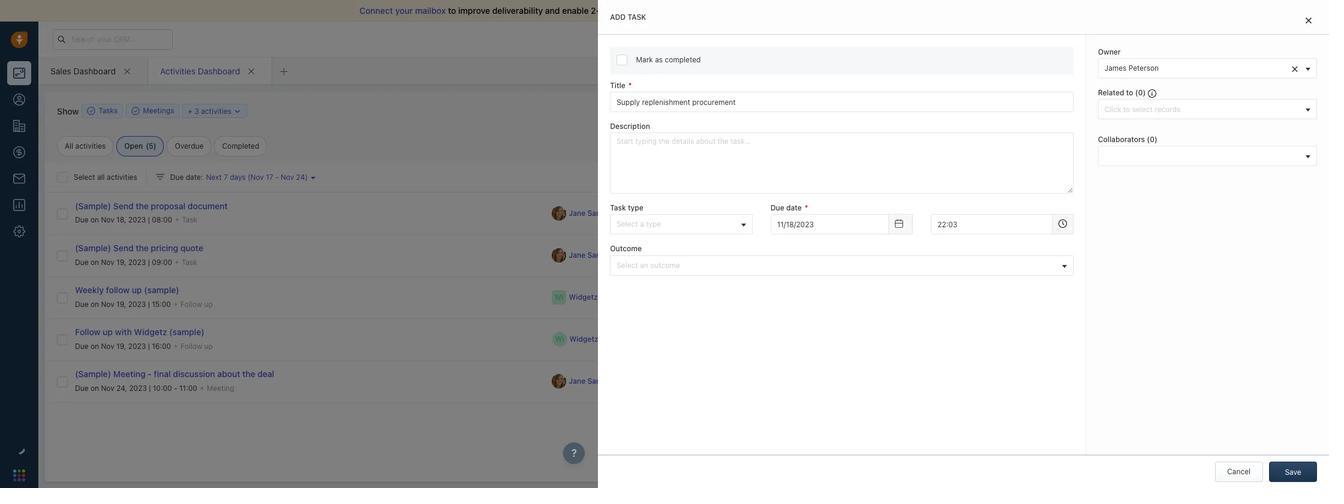 Task type: describe. For each thing, give the bounding box(es) containing it.
sales dashboard
[[50, 66, 116, 76]]

× tab panel
[[598, 0, 1329, 488]]

conversations.
[[672, 5, 730, 16]]

3 jane sampleton (sample) link from the top
[[569, 376, 658, 387]]

| for proposal
[[148, 215, 150, 224]]

up left with
[[103, 327, 113, 337]]

weekly
[[75, 285, 104, 295]]

select a type
[[617, 220, 661, 229]]

1 horizontal spatial -
[[174, 384, 177, 393]]

open ( 5 )
[[124, 142, 156, 151]]

Click to select records search field
[[1102, 103, 1301, 116]]

with
[[115, 327, 132, 337]]

video
[[980, 152, 999, 161]]

enable
[[562, 5, 589, 16]]

| for final
[[149, 384, 151, 393]]

teams
[[1052, 169, 1074, 178]]

sales
[[50, 66, 71, 76]]

08:00
[[152, 215, 172, 224]]

follow up for follow up with widgetz (sample)
[[181, 342, 213, 351]]

+ 3 activities link
[[188, 105, 242, 117]]

show
[[57, 106, 79, 116]]

mark complete for document
[[838, 209, 888, 218]]

task inside × tab panel
[[610, 203, 626, 212]]

Title text field
[[610, 92, 1073, 112]]

meetings
[[143, 106, 174, 115]]

configure widgets
[[1103, 94, 1165, 103]]

to inside × tab panel
[[1126, 88, 1133, 97]]

tasks
[[99, 106, 118, 115]]

09:00
[[152, 258, 172, 267]]

3 sampleton from the top
[[587, 377, 625, 386]]

send for proposal
[[113, 201, 134, 211]]

0 vertical spatial -
[[275, 173, 279, 182]]

task type
[[610, 203, 643, 212]]

5
[[149, 142, 153, 151]]

explore plans
[[1102, 34, 1149, 43]]

discussion
[[173, 369, 215, 379]]

16:00
[[152, 342, 171, 351]]

select a type button
[[610, 214, 753, 235]]

deal
[[257, 369, 274, 379]]

complete for (sample) send the pricing quote
[[857, 251, 888, 260]]

add for add meeting button
[[821, 106, 835, 115]]

connect video conferencing + calendar
[[948, 152, 1085, 161]]

1 horizontal spatial calendar
[[1055, 152, 1085, 161]]

task inside × tab panel
[[628, 13, 646, 22]]

open
[[124, 142, 143, 151]]

add task button
[[720, 101, 777, 121]]

peterson
[[1129, 64, 1159, 73]]

more
[[883, 106, 901, 115]]

1 vertical spatial activities
[[75, 142, 106, 151]]

activities dashboard
[[160, 66, 240, 76]]

due inside × tab panel
[[771, 203, 784, 212]]

activities for all
[[107, 173, 137, 182]]

microsoft
[[1017, 169, 1050, 178]]

due on nov 24, 2023 | 10:00 - 11:00
[[75, 384, 197, 393]]

and
[[545, 5, 560, 16]]

add task inside × tab panel
[[610, 13, 646, 22]]

0 vertical spatial to
[[448, 5, 456, 16]]

freshworks switcher image
[[13, 469, 25, 481]]

(sample) send the proposal document link
[[75, 201, 228, 211]]

select for select all activities
[[74, 173, 95, 182]]

connect your mailbox link
[[360, 5, 448, 16]]

james peterson
[[1105, 64, 1159, 73]]

widgetz.io (sample) for follow up with widgetz (sample)
[[569, 335, 639, 344]]

save
[[1285, 468, 1301, 477]]

document
[[188, 201, 228, 211]]

mark for document
[[838, 209, 855, 218]]

james
[[1105, 64, 1127, 73]]

+ inside button
[[188, 106, 192, 115]]

24,
[[116, 384, 127, 393]]

sampleton for (sample) send the proposal document
[[587, 209, 625, 218]]

11:00
[[179, 384, 197, 393]]

add task inside button
[[741, 106, 771, 115]]

completed
[[222, 142, 259, 151]]

| for (sample)
[[148, 300, 150, 309]]

cancel button
[[1215, 462, 1263, 482]]

the for proposal
[[136, 201, 149, 211]]

task for document
[[182, 215, 197, 224]]

up right follow
[[132, 285, 142, 295]]

add meeting button
[[800, 101, 871, 121]]

explore
[[1102, 34, 1129, 43]]

pricing
[[151, 243, 178, 253]]

0 vertical spatial 17
[[266, 173, 273, 182]]

(sample) for (sample) send the proposal document
[[75, 201, 111, 211]]

activities for 3
[[201, 106, 231, 115]]

activities
[[160, 66, 195, 76]]

due for weekly follow up (sample)
[[75, 300, 89, 309]]

0 horizontal spatial calendar
[[966, 123, 1000, 133]]

2023 for (sample)
[[128, 300, 146, 309]]

mailbox
[[415, 5, 446, 16]]

sampleton for (sample) send the pricing quote
[[587, 251, 625, 260]]

next 7 days ( nov 17 - nov 24 )
[[206, 173, 308, 182]]

close image
[[1306, 17, 1312, 24]]

select for select a type
[[617, 220, 638, 229]]

weekly follow up (sample)
[[75, 285, 179, 295]]

about
[[217, 369, 240, 379]]

widgets
[[1138, 94, 1165, 103]]

add for add task button
[[741, 106, 754, 115]]

conferencing
[[1001, 152, 1046, 161]]

1 vertical spatial follow
[[75, 327, 100, 337]]

email
[[649, 5, 670, 16]]

due on nov 18, 2023 | 08:00
[[75, 215, 172, 224]]

-- text field
[[771, 214, 889, 235]]

0 horizontal spatial 0
[[1138, 88, 1143, 97]]

15:00
[[152, 300, 171, 309]]

up up discussion
[[204, 342, 213, 351]]

0 horizontal spatial -
[[148, 369, 152, 379]]

days
[[230, 173, 246, 182]]

jane sampleton (sample) for (sample) send the pricing quote
[[569, 251, 657, 260]]

next
[[206, 173, 222, 182]]

due for (sample) send the pricing quote
[[75, 258, 89, 267]]

2023 for widgetz
[[128, 342, 146, 351]]

up right the 15:00 on the left
[[204, 300, 213, 309]]

the for pricing
[[136, 243, 149, 253]]

(sample) for (sample) send the pricing quote
[[75, 243, 111, 253]]

×
[[1291, 61, 1298, 75]]

due on nov 19, 2023 | 16:00
[[75, 342, 171, 351]]

a
[[640, 220, 644, 229]]

related to ( 0 )
[[1098, 88, 1148, 97]]

follow
[[106, 285, 130, 295]]

3 jane from the top
[[569, 377, 585, 386]]

connect for connect your mailbox to improve deliverability and enable 2-way sync of email conversations.
[[360, 5, 393, 16]]

type inside select a type button
[[646, 220, 661, 229]]

plans
[[1130, 34, 1149, 43]]

way
[[600, 5, 615, 16]]

add inside × tab panel
[[610, 13, 626, 22]]

task for quote
[[182, 258, 197, 267]]

date:
[[186, 173, 203, 182]]

add meeting
[[821, 106, 864, 115]]

+ 3 activities button
[[183, 104, 247, 118]]

all
[[97, 173, 105, 182]]

+ 3 activities
[[188, 106, 231, 115]]

2023 for proposal
[[128, 215, 146, 224]]

+1 for document
[[667, 209, 675, 218]]

due on nov 19, 2023 | 09:00
[[75, 258, 172, 267]]

date
[[786, 203, 802, 212]]

widgetz.io (sample) link for weekly follow up (sample)
[[569, 292, 639, 303]]

task inside button
[[756, 106, 771, 115]]



Task type: locate. For each thing, give the bounding box(es) containing it.
1 horizontal spatial meeting
[[207, 384, 234, 393]]

dashboard right sales
[[73, 66, 116, 76]]

send for pricing
[[113, 243, 134, 253]]

add task
[[610, 13, 646, 22], [741, 106, 771, 115]]

0 vertical spatial jane
[[569, 209, 585, 218]]

1 vertical spatial 0
[[1150, 135, 1155, 144]]

to
[[448, 5, 456, 16], [1126, 88, 1133, 97]]

0 right configure
[[1138, 88, 1143, 97]]

jane sampleton (sample) for (sample) send the proposal document
[[569, 209, 657, 218]]

dashboard for activities dashboard
[[198, 66, 240, 76]]

| left the 15:00 on the left
[[148, 300, 150, 309]]

save button
[[1269, 462, 1317, 482]]

2 complete from the top
[[857, 251, 888, 260]]

0 vertical spatial the
[[136, 201, 149, 211]]

(sample) up due on nov 19, 2023 | 09:00
[[75, 243, 111, 253]]

widgetz.io (sample) link for follow up with widgetz (sample)
[[569, 334, 639, 345]]

| for widgetz
[[148, 342, 150, 351]]

the left deal
[[242, 369, 255, 379]]

on up weekly
[[91, 258, 99, 267]]

mark complete down the start typing the details about the task… text field
[[838, 209, 888, 218]]

related
[[1098, 88, 1124, 97]]

jane sampleton (sample) link for (sample) send the pricing quote
[[569, 250, 658, 261]]

sync
[[618, 5, 636, 16]]

+1 up outcome
[[667, 251, 675, 260]]

jane sampleton (sample) link for (sample) send the proposal document
[[569, 208, 658, 219]]

0 vertical spatial 19,
[[116, 258, 126, 267]]

1 horizontal spatial 0
[[1150, 135, 1155, 144]]

description
[[610, 122, 650, 131]]

| for pricing
[[148, 258, 150, 267]]

nov
[[250, 173, 264, 182], [281, 173, 294, 182], [962, 213, 978, 224], [101, 215, 114, 224], [101, 258, 114, 267], [101, 300, 114, 309], [101, 342, 114, 351], [101, 384, 114, 393]]

1 vertical spatial jane sampleton (sample) link
[[569, 250, 658, 261]]

outcome
[[650, 261, 680, 270]]

outcome
[[610, 244, 642, 253]]

2 mark complete from the top
[[838, 251, 888, 260]]

| left 10:00
[[149, 384, 151, 393]]

configure
[[1103, 94, 1136, 103]]

1 vertical spatial meeting
[[207, 384, 234, 393]]

select inside 'button'
[[617, 261, 638, 270]]

0 vertical spatial jane sampleton (sample)
[[569, 209, 657, 218]]

on down follow up with widgetz (sample)
[[91, 342, 99, 351]]

0 vertical spatial meeting
[[113, 369, 145, 379]]

2 vertical spatial -
[[174, 384, 177, 393]]

(sample)
[[75, 201, 111, 211], [75, 243, 111, 253], [75, 369, 111, 379]]

1 mark complete from the top
[[838, 209, 888, 218]]

due on nov 19, 2023 | 15:00
[[75, 300, 171, 309]]

2 mark complete button from the top
[[820, 245, 894, 266]]

2 jane from the top
[[569, 251, 585, 260]]

0 vertical spatial follow up
[[180, 300, 213, 309]]

due
[[170, 173, 184, 182], [771, 203, 784, 212], [75, 215, 89, 224], [75, 258, 89, 267], [75, 300, 89, 309], [75, 342, 89, 351], [75, 384, 89, 393]]

follow right the 15:00 on the left
[[180, 300, 202, 309]]

mark for quote
[[838, 251, 855, 260]]

on for weekly follow up (sample)
[[91, 300, 99, 309]]

sampleton
[[587, 209, 625, 218], [587, 251, 625, 260], [587, 377, 625, 386]]

mark complete button for (sample) send the proposal document
[[820, 203, 894, 224]]

2 vertical spatial the
[[242, 369, 255, 379]]

2023 for pricing
[[128, 258, 146, 267]]

follow up right the 15:00 on the left
[[180, 300, 213, 309]]

0 horizontal spatial activities
[[75, 142, 106, 151]]

0 horizontal spatial +
[[188, 106, 192, 115]]

select
[[74, 173, 95, 182], [617, 220, 638, 229], [617, 261, 638, 270]]

(sample) for (sample) meeting - final discussion about the deal
[[75, 369, 111, 379]]

1 vertical spatial task
[[182, 215, 197, 224]]

1 horizontal spatial to
[[1126, 88, 1133, 97]]

1 jane from the top
[[569, 209, 585, 218]]

widgetz.io for follow up with widgetz (sample)
[[569, 335, 607, 344]]

calendar
[[966, 123, 1000, 133], [1055, 152, 1085, 161]]

1 vertical spatial +1
[[667, 251, 675, 260]]

1 vertical spatial jane
[[569, 251, 585, 260]]

0 vertical spatial type
[[628, 203, 643, 212]]

mark inside × tab panel
[[636, 55, 653, 64]]

meeting
[[837, 106, 864, 115]]

2023 right 18,
[[128, 215, 146, 224]]

1 horizontal spatial type
[[646, 220, 661, 229]]

1 horizontal spatial +
[[1048, 152, 1053, 161]]

cancel
[[1227, 467, 1251, 476]]

19, down follow
[[116, 300, 126, 309]]

1 vertical spatial complete
[[857, 251, 888, 260]]

connect left your
[[360, 5, 393, 16]]

3 jane sampleton (sample) from the top
[[569, 377, 657, 386]]

1 vertical spatial the
[[136, 243, 149, 253]]

(sample) meeting - final discussion about the deal
[[75, 369, 274, 379]]

1 vertical spatial type
[[646, 220, 661, 229]]

my calendar
[[951, 123, 1000, 133]]

2023 down "(sample) send the pricing quote" link
[[128, 258, 146, 267]]

+ left 3
[[188, 106, 192, 115]]

2023 down the follow up with widgetz (sample) link
[[128, 342, 146, 351]]

explore plans link
[[1096, 32, 1156, 46]]

follow for follow up with widgetz (sample)
[[181, 342, 202, 351]]

follow up with widgetz (sample)
[[75, 327, 204, 337]]

1 horizontal spatial add task
[[741, 106, 771, 115]]

the up 'due on nov 18, 2023 | 08:00'
[[136, 201, 149, 211]]

1 19, from the top
[[116, 258, 126, 267]]

(sample) meeting - final discussion about the deal link
[[75, 369, 274, 379]]

3 on from the top
[[91, 300, 99, 309]]

1 vertical spatial calendar
[[1055, 152, 1085, 161]]

1 mark complete button from the top
[[820, 203, 894, 224]]

meeting up due on nov 24, 2023 | 10:00 - 11:00
[[113, 369, 145, 379]]

3
[[194, 106, 199, 115]]

widgetz.io for weekly follow up (sample)
[[569, 293, 606, 302]]

2 vertical spatial (sample)
[[75, 369, 111, 379]]

(sample) down due on nov 19, 2023 | 16:00
[[75, 369, 111, 379]]

1 jane sampleton (sample) from the top
[[569, 209, 657, 218]]

complete down -- text field
[[857, 251, 888, 260]]

0 vertical spatial connect
[[360, 5, 393, 16]]

mark down -- text field
[[838, 251, 855, 260]]

0 horizontal spatial 17
[[266, 173, 273, 182]]

0 vertical spatial widgetz.io
[[569, 293, 606, 302]]

0 vertical spatial follow
[[180, 300, 202, 309]]

meeting
[[113, 369, 145, 379], [207, 384, 234, 393]]

1 horizontal spatial dashboard
[[198, 66, 240, 76]]

mark down the start typing the details about the task… text field
[[838, 209, 855, 218]]

1 vertical spatial select
[[617, 220, 638, 229]]

on
[[91, 215, 99, 224], [91, 258, 99, 267], [91, 300, 99, 309], [91, 342, 99, 351], [91, 384, 99, 393]]

select an outcome button
[[610, 255, 1073, 276]]

on left 18,
[[91, 215, 99, 224]]

type right a
[[646, 220, 661, 229]]

2 send from the top
[[113, 243, 134, 253]]

0 vertical spatial widgetz.io (sample)
[[569, 293, 639, 302]]

1 jane sampleton (sample) link from the top
[[569, 208, 658, 219]]

| left 08:00
[[148, 215, 150, 224]]

follow up up discussion
[[181, 342, 213, 351]]

0 horizontal spatial add task
[[610, 13, 646, 22]]

3 (sample) from the top
[[75, 369, 111, 379]]

microsoft teams
[[1017, 169, 1074, 178]]

overdue
[[175, 142, 204, 151]]

on for (sample) send the pricing quote
[[91, 258, 99, 267]]

improve
[[458, 5, 490, 16]]

activities right 3
[[201, 106, 231, 115]]

0 horizontal spatial task
[[628, 13, 646, 22]]

- left 11:00 at bottom left
[[174, 384, 177, 393]]

due for (sample) meeting - final discussion about the deal
[[75, 384, 89, 393]]

2 vertical spatial follow
[[181, 342, 202, 351]]

1 sampleton from the top
[[587, 209, 625, 218]]

3 19, from the top
[[116, 342, 126, 351]]

send up 'due on nov 18, 2023 | 08:00'
[[113, 201, 134, 211]]

quote
[[180, 243, 203, 253]]

2 vertical spatial select
[[617, 261, 638, 270]]

19,
[[116, 258, 126, 267], [116, 300, 126, 309], [116, 342, 126, 351]]

dashboard for sales dashboard
[[73, 66, 116, 76]]

activities right the "all" on the top
[[75, 142, 106, 151]]

1 vertical spatial widgetz.io (sample)
[[569, 335, 639, 344]]

1 vertical spatial mark complete
[[838, 251, 888, 260]]

on for (sample) send the proposal document
[[91, 215, 99, 224]]

task
[[628, 13, 646, 22], [756, 106, 771, 115]]

none text field inside × tab panel
[[931, 214, 1052, 235]]

1 horizontal spatial 17
[[951, 213, 960, 224]]

5 on from the top
[[91, 384, 99, 393]]

+1 right the task type
[[667, 209, 675, 218]]

2 vertical spatial jane sampleton (sample) link
[[569, 376, 658, 387]]

1 vertical spatial add task
[[741, 106, 771, 115]]

0 vertical spatial mark
[[636, 55, 653, 64]]

0 vertical spatial add task
[[610, 13, 646, 22]]

as
[[655, 55, 663, 64]]

0 vertical spatial activities
[[201, 106, 231, 115]]

mark complete for quote
[[838, 251, 888, 260]]

jane
[[569, 209, 585, 218], [569, 251, 585, 260], [569, 377, 585, 386]]

to right related at the top right of the page
[[1126, 88, 1133, 97]]

2 +1 from the top
[[667, 251, 675, 260]]

18,
[[116, 215, 126, 224]]

2 19, from the top
[[116, 300, 126, 309]]

due for (sample) send the proposal document
[[75, 215, 89, 224]]

2 (sample) from the top
[[75, 243, 111, 253]]

0 vertical spatial (sample)
[[75, 201, 111, 211]]

send email image
[[1210, 34, 1219, 44]]

1 horizontal spatial add
[[741, 106, 754, 115]]

2 jane sampleton (sample) from the top
[[569, 251, 657, 260]]

0 vertical spatial calendar
[[966, 123, 1000, 133]]

19, for follow
[[116, 300, 126, 309]]

19, down (sample) send the pricing quote
[[116, 258, 126, 267]]

0 horizontal spatial type
[[628, 203, 643, 212]]

widgetz.io
[[569, 293, 606, 302], [569, 335, 607, 344]]

0 horizontal spatial connect
[[360, 5, 393, 16]]

jane for (sample) send the proposal document
[[569, 209, 585, 218]]

17 nov
[[951, 213, 978, 224]]

send up due on nov 19, 2023 | 09:00
[[113, 243, 134, 253]]

mark complete button down the start typing the details about the task… text field
[[820, 203, 894, 224]]

activities right all
[[107, 173, 137, 182]]

2 vertical spatial mark
[[838, 251, 855, 260]]

- left 24
[[275, 173, 279, 182]]

1 vertical spatial send
[[113, 243, 134, 253]]

0 horizontal spatial dashboard
[[73, 66, 116, 76]]

down image
[[233, 107, 242, 115]]

0
[[1138, 88, 1143, 97], [1150, 135, 1155, 144]]

1 complete from the top
[[857, 209, 888, 218]]

select left all
[[74, 173, 95, 182]]

0 vertical spatial task
[[628, 13, 646, 22]]

2 dashboard from the left
[[198, 66, 240, 76]]

None text field
[[931, 214, 1052, 235]]

1 horizontal spatial task
[[756, 106, 771, 115]]

2 vertical spatial sampleton
[[587, 377, 625, 386]]

select down outcome
[[617, 261, 638, 270]]

the left 'pricing'
[[136, 243, 149, 253]]

1 on from the top
[[91, 215, 99, 224]]

2 jane sampleton (sample) link from the top
[[569, 250, 658, 261]]

due date
[[771, 203, 802, 212]]

select for select an outcome
[[617, 261, 638, 270]]

on down weekly
[[91, 300, 99, 309]]

dashboard up + 3 activities button
[[198, 66, 240, 76]]

+ up the microsoft teams
[[1048, 152, 1053, 161]]

4 on from the top
[[91, 342, 99, 351]]

jane for (sample) send the pricing quote
[[569, 251, 585, 260]]

task up 'select a type'
[[610, 203, 626, 212]]

mark complete button
[[820, 203, 894, 224], [820, 245, 894, 266]]

1 vertical spatial mark complete button
[[820, 245, 894, 266]]

an
[[640, 261, 648, 270]]

0 vertical spatial complete
[[857, 209, 888, 218]]

| left 16:00
[[148, 342, 150, 351]]

2-
[[591, 5, 600, 16]]

mark
[[636, 55, 653, 64], [838, 209, 855, 218], [838, 251, 855, 260]]

due for follow up with widgetz (sample)
[[75, 342, 89, 351]]

collaborators
[[1098, 135, 1145, 144]]

(
[[1135, 88, 1138, 97], [1147, 135, 1150, 144], [146, 142, 149, 151], [248, 173, 250, 182]]

7
[[224, 173, 228, 182]]

2 sampleton from the top
[[587, 251, 625, 260]]

19, for send
[[116, 258, 126, 267]]

2 vertical spatial task
[[182, 258, 197, 267]]

|
[[148, 215, 150, 224], [148, 258, 150, 267], [148, 300, 150, 309], [148, 342, 150, 351], [149, 384, 151, 393]]

on for (sample) meeting - final discussion about the deal
[[91, 384, 99, 393]]

type up 'select a type'
[[628, 203, 643, 212]]

2 on from the top
[[91, 258, 99, 267]]

follow for weekly follow up (sample)
[[180, 300, 202, 309]]

meeting down about
[[207, 384, 234, 393]]

0 vertical spatial select
[[74, 173, 95, 182]]

19, down with
[[116, 342, 126, 351]]

2023 right 24, on the bottom left of the page
[[129, 384, 147, 393]]

1 vertical spatial task
[[756, 106, 771, 115]]

follow up discussion
[[181, 342, 202, 351]]

× dialog
[[598, 0, 1329, 488]]

widgetz.io (sample)
[[569, 293, 639, 302], [569, 335, 639, 344]]

complete down the start typing the details about the task… text field
[[857, 209, 888, 218]]

1 vertical spatial +
[[1048, 152, 1053, 161]]

1 vertical spatial sampleton
[[587, 251, 625, 260]]

2 vertical spatial jane sampleton (sample)
[[569, 377, 657, 386]]

1 (sample) from the top
[[75, 201, 111, 211]]

mark left as
[[636, 55, 653, 64]]

-
[[275, 173, 279, 182], [148, 369, 152, 379], [174, 384, 177, 393]]

(sample) down all
[[75, 201, 111, 211]]

1 +1 from the top
[[667, 209, 675, 218]]

proposal
[[151, 201, 185, 211]]

1 horizontal spatial activities
[[107, 173, 137, 182]]

1 vertical spatial widgetz.io (sample) link
[[569, 334, 639, 345]]

final
[[154, 369, 171, 379]]

connect for connect video conferencing + calendar
[[948, 152, 978, 161]]

follow up with widgetz (sample) link
[[75, 327, 204, 337]]

1 horizontal spatial connect
[[948, 152, 978, 161]]

(sample) send the proposal document
[[75, 201, 228, 211]]

widgetz.io (sample) for weekly follow up (sample)
[[569, 293, 639, 302]]

1 vertical spatial widgetz.io
[[569, 335, 607, 344]]

1 send from the top
[[113, 201, 134, 211]]

0 vertical spatial sampleton
[[587, 209, 625, 218]]

configure widgets button
[[1085, 91, 1171, 106]]

1 vertical spatial 19,
[[116, 300, 126, 309]]

jane sampleton (sample)
[[569, 209, 657, 218], [569, 251, 657, 260], [569, 377, 657, 386]]

mark complete button for (sample) send the pricing quote
[[820, 245, 894, 266]]

2023 down 'weekly follow up (sample)'
[[128, 300, 146, 309]]

on for follow up with widgetz (sample)
[[91, 342, 99, 351]]

follow left with
[[75, 327, 100, 337]]

0 vertical spatial jane sampleton (sample) link
[[569, 208, 658, 219]]

mark complete down -- text field
[[838, 251, 888, 260]]

0 vertical spatial send
[[113, 201, 134, 211]]

2023 for final
[[129, 384, 147, 393]]

to right mailbox
[[448, 5, 456, 16]]

0 horizontal spatial add
[[610, 13, 626, 22]]

1 vertical spatial follow up
[[181, 342, 213, 351]]

1 dashboard from the left
[[73, 66, 116, 76]]

| left 09:00
[[148, 258, 150, 267]]

mark as completed
[[636, 55, 701, 64]]

0 horizontal spatial meeting
[[113, 369, 145, 379]]

add
[[610, 13, 626, 22], [741, 106, 754, 115], [821, 106, 835, 115]]

2 horizontal spatial add
[[821, 106, 835, 115]]

connect
[[360, 5, 393, 16], [948, 152, 978, 161]]

2 horizontal spatial activities
[[201, 106, 231, 115]]

complete for (sample) send the proposal document
[[857, 209, 888, 218]]

1 vertical spatial connect
[[948, 152, 978, 161]]

0 vertical spatial mark complete
[[838, 209, 888, 218]]

mark complete button down -- text field
[[820, 245, 894, 266]]

2 vertical spatial activities
[[107, 173, 137, 182]]

activities inside button
[[201, 106, 231, 115]]

task down quote
[[182, 258, 197, 267]]

2 vertical spatial jane
[[569, 377, 585, 386]]

0 vertical spatial +1
[[667, 209, 675, 218]]

2 vertical spatial 19,
[[116, 342, 126, 351]]

19, for up
[[116, 342, 126, 351]]

+1
[[667, 209, 675, 218], [667, 251, 675, 260]]

1 vertical spatial 17
[[951, 213, 960, 224]]

+1 for quote
[[667, 251, 675, 260]]

0 right "collaborators"
[[1150, 135, 1155, 144]]

due date:
[[170, 173, 203, 182]]

select left a
[[617, 220, 638, 229]]

0 vertical spatial task
[[610, 203, 626, 212]]

select inside button
[[617, 220, 638, 229]]

calendar right my
[[966, 123, 1000, 133]]

your
[[395, 5, 413, 16]]

weekly follow up (sample) link
[[75, 285, 179, 295]]

my
[[951, 123, 963, 133]]

on left 24, on the bottom left of the page
[[91, 384, 99, 393]]

of
[[638, 5, 646, 16]]

connect left "video"
[[948, 152, 978, 161]]

1 vertical spatial (sample)
[[75, 243, 111, 253]]

10:00
[[153, 384, 172, 393]]

activities
[[201, 106, 231, 115], [75, 142, 106, 151], [107, 173, 137, 182]]

jane sampleton (sample) link
[[569, 208, 658, 219], [569, 250, 658, 261], [569, 376, 658, 387]]

0 vertical spatial 0
[[1138, 88, 1143, 97]]

send
[[113, 201, 134, 211], [113, 243, 134, 253]]

- left final
[[148, 369, 152, 379]]

0 vertical spatial widgetz.io (sample) link
[[569, 292, 639, 303]]

calendar up teams
[[1055, 152, 1085, 161]]

task down the document
[[182, 215, 197, 224]]

follow up for weekly follow up (sample)
[[180, 300, 213, 309]]

Start typing the details about the task… text field
[[610, 133, 1073, 194]]

Search your CRM... text field
[[53, 29, 173, 49]]

all activities
[[65, 142, 106, 151]]

1 vertical spatial to
[[1126, 88, 1133, 97]]

2 horizontal spatial -
[[275, 173, 279, 182]]



Task type: vqa. For each thing, say whether or not it's contained in the screenshot.
Mark complete
yes



